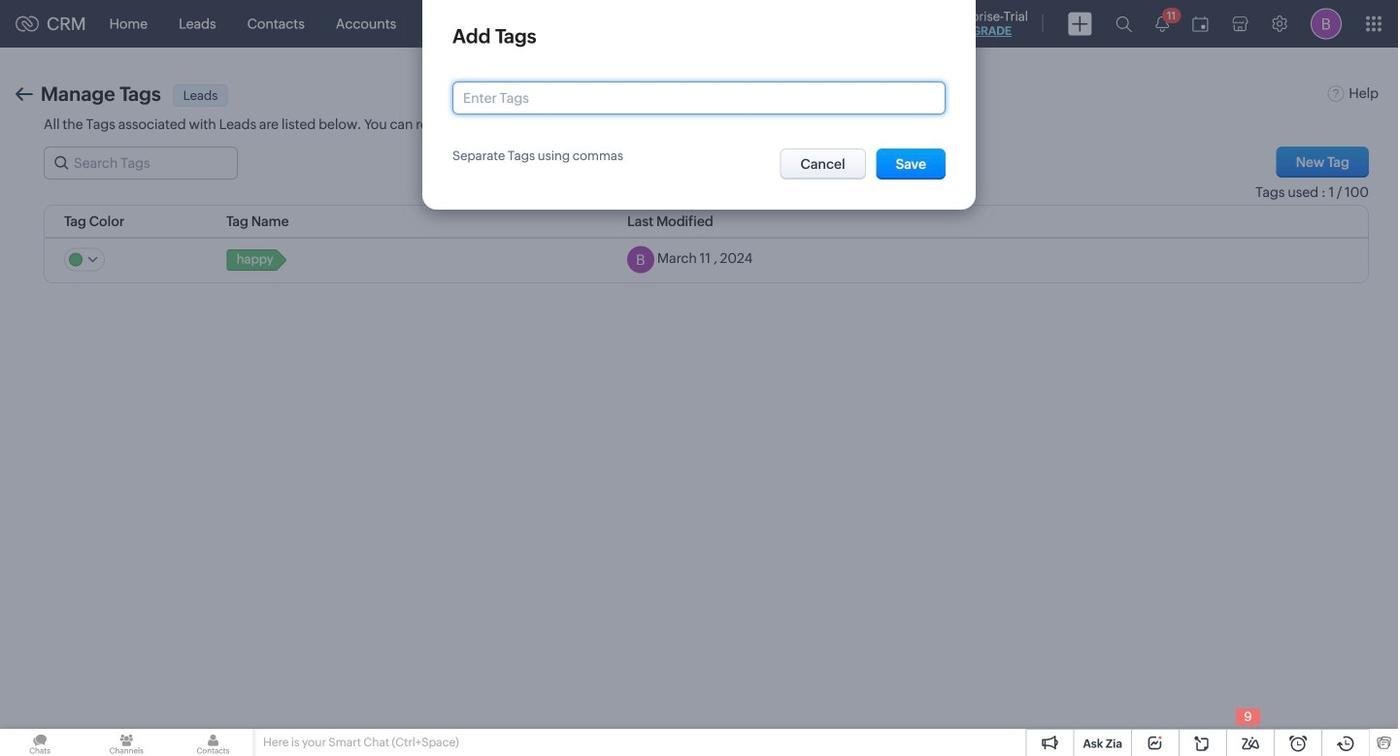 Task type: locate. For each thing, give the bounding box(es) containing it.
None field
[[453, 82, 946, 115]]

profile element
[[1299, 0, 1354, 47]]

Search Tags text field
[[45, 148, 237, 179]]

contacts image
[[173, 729, 253, 756]]

profile image
[[1311, 8, 1342, 39]]



Task type: vqa. For each thing, say whether or not it's contained in the screenshot.
Create Menu ICON
yes



Task type: describe. For each thing, give the bounding box(es) containing it.
create menu image
[[1068, 12, 1092, 35]]

chats image
[[0, 729, 80, 756]]

search element
[[1104, 0, 1144, 48]]

signals element
[[1144, 0, 1181, 48]]

Enter Tags text field
[[463, 90, 911, 106]]

channels image
[[87, 729, 166, 756]]

create menu element
[[1057, 0, 1104, 47]]

search image
[[1116, 16, 1132, 32]]

calendar image
[[1192, 16, 1209, 32]]

logo image
[[16, 16, 39, 32]]



